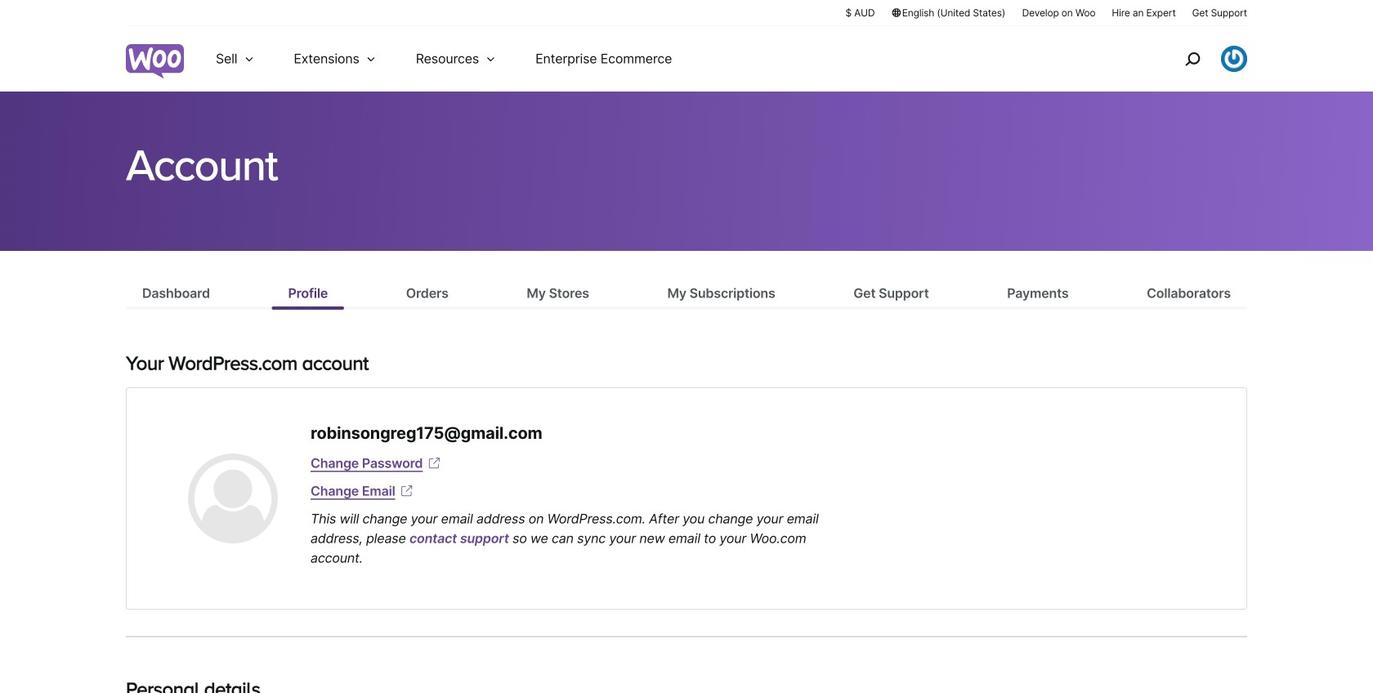 Task type: locate. For each thing, give the bounding box(es) containing it.
open account menu image
[[1221, 46, 1247, 72]]

external link image
[[426, 455, 443, 472], [399, 483, 415, 499]]

0 horizontal spatial external link image
[[399, 483, 415, 499]]

0 vertical spatial external link image
[[426, 455, 443, 472]]

1 vertical spatial external link image
[[399, 483, 415, 499]]

1 horizontal spatial external link image
[[426, 455, 443, 472]]

search image
[[1180, 46, 1206, 72]]

gravatar image image
[[188, 454, 278, 544]]



Task type: describe. For each thing, give the bounding box(es) containing it.
service navigation menu element
[[1150, 32, 1247, 85]]



